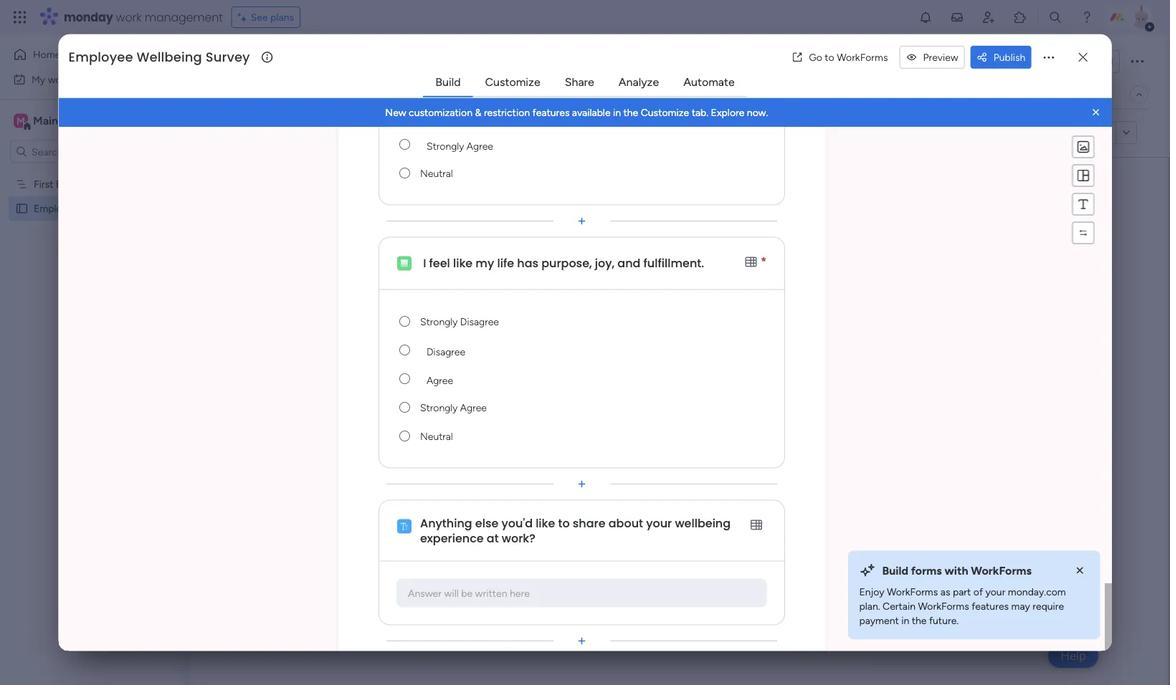 Task type: vqa. For each thing, say whether or not it's contained in the screenshot.
by
yes



Task type: locate. For each thing, give the bounding box(es) containing it.
0 vertical spatial build
[[436, 76, 461, 89]]

1 horizontal spatial in
[[902, 615, 910, 628]]

build link
[[424, 69, 473, 95]]

customize left tab.
[[641, 106, 689, 119]]

0 horizontal spatial features
[[532, 106, 570, 119]]

like right 'you'd'
[[536, 515, 555, 532]]

0 vertical spatial features
[[532, 106, 570, 119]]

0 vertical spatial being
[[392, 46, 456, 77]]

0 vertical spatial to
[[825, 51, 835, 63]]

0 vertical spatial the
[[624, 106, 638, 119]]

your right of
[[986, 587, 1006, 599]]

1 horizontal spatial to
[[825, 51, 835, 63]]

being up customization
[[392, 46, 456, 77]]

None field
[[418, 159, 767, 187], [418, 307, 767, 336], [418, 393, 767, 422], [418, 422, 767, 451], [418, 159, 767, 187], [418, 307, 767, 336], [418, 393, 767, 422], [418, 422, 767, 451]]

2 add new question image from the top
[[575, 634, 589, 649]]

menu image
[[1077, 168, 1091, 183], [1077, 197, 1091, 212]]

1 vertical spatial agree
[[467, 140, 493, 152]]

survey
[[462, 46, 536, 77], [130, 203, 160, 215]]

tab list containing build
[[424, 69, 747, 97]]

form form
[[59, 0, 1112, 680]]

/ inside button
[[1104, 56, 1108, 68]]

as
[[941, 587, 951, 599]]

1 vertical spatial employee well-being survey
[[34, 203, 160, 215]]

build up customization
[[436, 76, 461, 89]]

customize link
[[474, 69, 552, 95]]

the
[[624, 106, 638, 119], [912, 615, 927, 628]]

automate inside "tab list"
[[684, 76, 735, 89]]

i
[[423, 255, 426, 271]]

public board image
[[15, 202, 29, 216]]

at
[[487, 530, 499, 547]]

will
[[444, 587, 459, 600]]

1 vertical spatial in
[[902, 615, 910, 628]]

build inside alert
[[883, 564, 909, 578]]

activity button
[[976, 50, 1044, 73]]

build forms with workforms alert
[[848, 551, 1101, 640]]

notifications image
[[919, 10, 933, 24]]

automate right the autopilot image on the right top
[[1042, 89, 1087, 101]]

1 component__icon image from the top
[[397, 256, 411, 271]]

&
[[475, 106, 481, 119]]

0 horizontal spatial automate
[[684, 76, 735, 89]]

by right powered
[[336, 126, 348, 140]]

automate up tab.
[[684, 76, 735, 89]]

/ for 4
[[1089, 89, 1093, 101]]

1 vertical spatial add new question image
[[575, 634, 589, 649]]

in down certain
[[902, 615, 910, 628]]

1 vertical spatial well-
[[81, 203, 103, 215]]

2 horizontal spatial your
[[986, 587, 1006, 599]]

in right available
[[613, 106, 621, 119]]

help button
[[1049, 645, 1099, 669]]

list box containing first board
[[0, 169, 183, 415]]

/ left 4
[[1089, 89, 1093, 101]]

add new question image
[[575, 477, 589, 492], [575, 634, 589, 649]]

has
[[517, 255, 538, 271]]

ruby anderson image
[[1131, 6, 1154, 29]]

1 horizontal spatial customize
[[641, 106, 689, 119]]

share
[[573, 515, 606, 532]]

1 horizontal spatial survey
[[462, 46, 536, 77]]

in inside enjoy workforms as part of your monday.com plan. certain workforms features may require payment in the future.
[[902, 615, 910, 628]]

component__icon image left the i
[[397, 256, 411, 271]]

work inside button
[[48, 73, 70, 85]]

1 vertical spatial to
[[558, 515, 570, 532]]

your inside anything else you'd like to share about your wellbeing experience at work?
[[646, 515, 672, 532]]

2 agree button from the top
[[418, 365, 767, 393]]

customize inside banner banner
[[641, 106, 689, 119]]

1 vertical spatial by
[[631, 276, 652, 300]]

1 vertical spatial work
[[48, 73, 70, 85]]

work
[[116, 9, 142, 25], [48, 73, 70, 85]]

add new question image for purpose,
[[575, 477, 589, 492]]

help
[[1061, 649, 1087, 664]]

component__icon image left anything
[[397, 520, 411, 534]]

0 vertical spatial in
[[613, 106, 621, 119]]

0 horizontal spatial /
[[1089, 89, 1093, 101]]

0 horizontal spatial your
[[646, 515, 672, 532]]

customization tools toolbar
[[1072, 135, 1095, 245]]

0 horizontal spatial by
[[336, 126, 348, 140]]

automate
[[684, 76, 735, 89], [1042, 89, 1087, 101]]

add new question image
[[575, 214, 589, 228]]

restriction
[[484, 106, 530, 119]]

employee down first board
[[34, 203, 78, 215]]

1
[[1110, 56, 1114, 68]]

the down analyze link
[[624, 106, 638, 119]]

0 vertical spatial survey
[[462, 46, 536, 77]]

copy form link
[[1045, 127, 1111, 139]]

agree down disagree
[[427, 375, 453, 387]]

0 vertical spatial by
[[336, 126, 348, 140]]

inbox image
[[951, 10, 965, 24]]

4
[[1096, 89, 1102, 101]]

here
[[510, 587, 530, 600]]

0 horizontal spatial employee well-being survey
[[34, 203, 160, 215]]

activity
[[982, 56, 1017, 68]]

customize inside "tab list"
[[485, 76, 541, 89]]

employee well-being survey up new
[[218, 46, 536, 77]]

0 vertical spatial employee well-being survey
[[218, 46, 536, 77]]

automate for automate / 4
[[1042, 89, 1087, 101]]

1 horizontal spatial like
[[536, 515, 555, 532]]

1 vertical spatial component__icon image
[[397, 520, 411, 534]]

workspace selection element
[[14, 112, 120, 131]]

build left forms
[[883, 564, 909, 578]]

well- inside list box
[[81, 203, 103, 215]]

agree
[[427, 111, 453, 124], [467, 140, 493, 152], [427, 375, 453, 387]]

1 horizontal spatial /
[[1104, 56, 1108, 68]]

being
[[392, 46, 456, 77], [103, 203, 128, 215]]

being down search in workspace field
[[103, 203, 128, 215]]

employee up table
[[218, 46, 329, 77]]

be
[[461, 587, 473, 600]]

1 horizontal spatial the
[[912, 615, 927, 628]]

build
[[436, 76, 461, 89], [883, 564, 909, 578]]

well- up new
[[335, 46, 392, 77]]

experience
[[420, 530, 484, 547]]

1 vertical spatial agree button
[[418, 365, 767, 393]]

0 horizontal spatial in
[[613, 106, 621, 119]]

invite / 1 button
[[1050, 50, 1121, 73]]

features left available
[[532, 106, 570, 119]]

0 vertical spatial customize
[[485, 76, 541, 89]]

0 vertical spatial add new question image
[[575, 477, 589, 492]]

well- down board
[[81, 203, 103, 215]]

0 vertical spatial menu image
[[1077, 168, 1091, 183]]

home button
[[9, 43, 154, 66]]

1 vertical spatial /
[[1089, 89, 1093, 101]]

to left drag to reorder the question icon
[[558, 515, 570, 532]]

automate link
[[672, 69, 747, 95]]

1 horizontal spatial your
[[730, 276, 767, 300]]

preview
[[924, 51, 959, 63]]

workforms logo image
[[354, 122, 435, 144]]

0 vertical spatial component__icon image
[[397, 256, 411, 271]]

1 horizontal spatial being
[[392, 46, 456, 77]]

well-
[[335, 46, 392, 77], [81, 203, 103, 215]]

workspace image
[[14, 113, 28, 129]]

invite
[[1076, 56, 1101, 68]]

agree down &
[[467, 140, 493, 152]]

select product image
[[13, 10, 27, 24]]

option
[[0, 171, 183, 174]]

1 menu image from the top
[[1077, 168, 1091, 183]]

list box
[[0, 169, 183, 415]]

1 vertical spatial like
[[536, 515, 555, 532]]

1 vertical spatial build
[[883, 564, 909, 578]]

agree inside "button"
[[467, 140, 493, 152]]

close image
[[1074, 564, 1088, 578]]

go to workforms button
[[786, 46, 894, 69]]

first
[[34, 178, 53, 190]]

component__icon image
[[397, 256, 411, 271], [397, 520, 411, 534]]

work right my
[[48, 73, 70, 85]]

dapulse integrations image
[[876, 89, 886, 100]]

0 horizontal spatial being
[[103, 203, 128, 215]]

1 horizontal spatial build
[[883, 564, 909, 578]]

0 vertical spatial work
[[116, 9, 142, 25]]

customize up restriction
[[485, 76, 541, 89]]

0 vertical spatial your
[[730, 276, 767, 300]]

0 horizontal spatial build
[[436, 76, 461, 89]]

by down the 'and'
[[631, 276, 652, 300]]

*
[[761, 255, 767, 268]]

1 horizontal spatial form
[[772, 276, 813, 300]]

features inside enjoy workforms as part of your monday.com plan. certain workforms features may require payment in the future.
[[972, 601, 1010, 613]]

your
[[730, 276, 767, 300], [646, 515, 672, 532], [986, 587, 1006, 599]]

workforms up future.
[[919, 601, 970, 613]]

monday work management
[[64, 9, 223, 25]]

workforms up of
[[972, 564, 1032, 578]]

your right about
[[646, 515, 672, 532]]

2 component__icon image from the top
[[397, 520, 411, 534]]

to inside 'button'
[[825, 51, 835, 63]]

invite members image
[[982, 10, 997, 24]]

1 horizontal spatial by
[[631, 276, 652, 300]]

Employee Wellbeing Survey field
[[65, 48, 260, 67]]

employee wellbeing survey
[[69, 48, 250, 66]]

employee
[[218, 46, 329, 77], [69, 48, 133, 66], [34, 203, 78, 215]]

0 horizontal spatial the
[[624, 106, 638, 119]]

0 horizontal spatial customize
[[485, 76, 541, 89]]

your inside enjoy workforms as part of your monday.com plan. certain workforms features may require payment in the future.
[[986, 587, 1006, 599]]

new
[[385, 106, 406, 119]]

1 vertical spatial being
[[103, 203, 128, 215]]

1 vertical spatial survey
[[130, 203, 160, 215]]

build for build forms with workforms
[[883, 564, 909, 578]]

build forms with workforms
[[883, 564, 1032, 578]]

your down * on the top
[[730, 276, 767, 300]]

let's
[[547, 276, 582, 300]]

1 horizontal spatial features
[[972, 601, 1010, 613]]

0 vertical spatial well-
[[335, 46, 392, 77]]

1 vertical spatial customize
[[641, 106, 689, 119]]

you'd
[[502, 515, 533, 532]]

the down certain
[[912, 615, 927, 628]]

build inside "tab list"
[[436, 76, 461, 89]]

search everything image
[[1049, 10, 1063, 24]]

0 horizontal spatial form
[[244, 127, 265, 139]]

agree up strongly
[[427, 111, 453, 124]]

future.
[[930, 615, 959, 628]]

1 vertical spatial menu image
[[1077, 197, 1091, 212]]

form
[[285, 89, 308, 101]]

agree button
[[418, 101, 767, 130], [418, 365, 767, 393]]

work right the monday
[[116, 9, 142, 25]]

form for edit
[[244, 127, 265, 139]]

1 add new question image from the top
[[575, 477, 589, 492]]

0 horizontal spatial like
[[453, 255, 473, 271]]

invite / 1
[[1076, 56, 1114, 68]]

to right go
[[825, 51, 835, 63]]

work for my
[[48, 73, 70, 85]]

0 horizontal spatial to
[[558, 515, 570, 532]]

2 horizontal spatial form
[[1072, 127, 1093, 139]]

like left my
[[453, 255, 473, 271]]

tab list
[[424, 69, 747, 97]]

plan.
[[860, 601, 881, 613]]

employee well-being survey
[[218, 46, 536, 77], [34, 203, 160, 215]]

background color and image selector image
[[1077, 140, 1091, 154]]

0 horizontal spatial well-
[[81, 203, 103, 215]]

1 vertical spatial the
[[912, 615, 927, 628]]

form for copy
[[1072, 127, 1093, 139]]

preview button
[[900, 46, 965, 69]]

employee up my work button
[[69, 48, 133, 66]]

features down of
[[972, 601, 1010, 613]]

0 vertical spatial /
[[1104, 56, 1108, 68]]

workforms up dapulse integrations icon
[[837, 51, 889, 63]]

/ left 1
[[1104, 56, 1108, 68]]

1 horizontal spatial well-
[[335, 46, 392, 77]]

start
[[587, 276, 626, 300]]

/
[[1104, 56, 1108, 68], [1089, 89, 1093, 101]]

1 vertical spatial your
[[646, 515, 672, 532]]

add view image
[[327, 90, 333, 100]]

0 vertical spatial agree button
[[418, 101, 767, 130]]

0 horizontal spatial work
[[48, 73, 70, 85]]

to
[[825, 51, 835, 63], [558, 515, 570, 532]]

employee inside field
[[69, 48, 133, 66]]

building
[[657, 276, 725, 300]]

survey
[[206, 48, 250, 66]]

1 horizontal spatial automate
[[1042, 89, 1087, 101]]

2 vertical spatial your
[[986, 587, 1006, 599]]

in inside banner banner
[[613, 106, 621, 119]]

link
[[1096, 127, 1111, 139]]

employee well-being survey down board
[[34, 203, 160, 215]]

1 vertical spatial features
[[972, 601, 1010, 613]]

2 menu image from the top
[[1077, 197, 1091, 212]]

workforms up certain
[[888, 587, 939, 599]]

may
[[1012, 601, 1031, 613]]

0 horizontal spatial survey
[[130, 203, 160, 215]]

1 horizontal spatial work
[[116, 9, 142, 25]]

m
[[17, 115, 25, 127]]

like inside anything else you'd like to share about your wellbeing experience at work?
[[536, 515, 555, 532]]

explore
[[711, 106, 745, 119]]



Task type: describe. For each thing, give the bounding box(es) containing it.
add new question image for about
[[575, 634, 589, 649]]

publish button
[[971, 46, 1032, 69]]

Search in workspace field
[[30, 143, 120, 160]]

require
[[1033, 601, 1065, 613]]

2 vertical spatial agree
[[427, 375, 453, 387]]

automate / 4
[[1042, 89, 1102, 101]]

my
[[32, 73, 45, 85]]

answer will be written here
[[408, 587, 530, 600]]

automate for automate
[[684, 76, 735, 89]]

component__icon image for i
[[397, 256, 411, 271]]

component__icon image for anything
[[397, 520, 411, 534]]

life
[[497, 255, 514, 271]]

analyze
[[619, 76, 660, 89]]

see plans button
[[232, 6, 301, 28]]

forms
[[912, 564, 943, 578]]

purpose,
[[541, 255, 592, 271]]

go to workforms
[[809, 51, 889, 63]]

first board
[[34, 178, 82, 190]]

and
[[618, 255, 641, 271]]

plans
[[271, 11, 294, 23]]

edit form
[[223, 127, 265, 139]]

0 vertical spatial like
[[453, 255, 473, 271]]

edit
[[223, 127, 241, 139]]

let's start by building your form
[[547, 276, 813, 300]]

to inside anything else you'd like to share about your wellbeing experience at work?
[[558, 515, 570, 532]]

management
[[145, 9, 223, 25]]

payment
[[860, 615, 900, 628]]

available
[[572, 106, 611, 119]]

workforms inside 'go to workforms' 'button'
[[837, 51, 889, 63]]

disagree
[[427, 346, 465, 358]]

powered
[[288, 126, 333, 140]]

/ for 1
[[1104, 56, 1108, 68]]

part
[[953, 587, 972, 599]]

help image
[[1081, 10, 1095, 24]]

work?
[[502, 530, 535, 547]]

build for build
[[436, 76, 461, 89]]

my work
[[32, 73, 70, 85]]

answer
[[408, 587, 442, 600]]

of
[[974, 587, 984, 599]]

home
[[33, 48, 60, 61]]

go
[[809, 51, 823, 63]]

apps image
[[1014, 10, 1028, 24]]

disagree button
[[418, 336, 767, 365]]

employee for "employee well-being survey" field
[[218, 46, 329, 77]]

copy form link button
[[1019, 121, 1116, 144]]

close image
[[1089, 105, 1104, 120]]

the inside banner banner
[[624, 106, 638, 119]]

anything else you'd like to share about your wellbeing experience at work?
[[420, 515, 734, 547]]

about
[[609, 515, 643, 532]]

monday.com
[[1009, 587, 1067, 599]]

publish
[[994, 51, 1026, 63]]

workspace
[[61, 114, 118, 128]]

copy
[[1045, 127, 1069, 139]]

more actions image
[[1042, 50, 1056, 64]]

1 horizontal spatial employee well-being survey
[[218, 46, 536, 77]]

feel
[[429, 255, 450, 271]]

now.
[[747, 106, 768, 119]]

see
[[251, 11, 268, 23]]

wellbeing
[[675, 515, 731, 532]]

work for monday
[[116, 9, 142, 25]]

Employee well-being survey field
[[215, 46, 540, 77]]

employee for employee wellbeing survey field
[[69, 48, 133, 66]]

drag to reorder the question image
[[575, 505, 589, 520]]

share link
[[554, 69, 606, 95]]

features inside banner banner
[[532, 106, 570, 119]]

banner banner
[[59, 98, 1112, 127]]

analyze link
[[608, 69, 671, 95]]

strongly agree button
[[418, 130, 767, 159]]

enjoy workforms as part of your monday.com plan. certain workforms features may require payment in the future.
[[860, 587, 1067, 628]]

with
[[945, 564, 969, 578]]

autopilot image
[[1024, 85, 1036, 103]]

share
[[565, 76, 595, 89]]

table button
[[217, 83, 274, 106]]

see plans
[[251, 11, 294, 23]]

my work button
[[9, 68, 154, 91]]

wellbeing
[[137, 48, 202, 66]]

0 vertical spatial agree
[[427, 111, 453, 124]]

strongly agree
[[427, 140, 493, 152]]

joy,
[[595, 255, 615, 271]]

my
[[476, 255, 494, 271]]

form button
[[274, 83, 319, 106]]

i feel like my life has purpose, joy, and fulfillment.
[[423, 255, 704, 271]]

customization
[[409, 106, 473, 119]]

1 agree button from the top
[[418, 101, 767, 130]]

strongly
[[427, 140, 464, 152]]

collapse board header image
[[1134, 89, 1146, 100]]

enjoy
[[860, 587, 885, 599]]

integrate
[[892, 89, 933, 101]]

board
[[56, 178, 82, 190]]

the inside enjoy workforms as part of your monday.com plan. certain workforms features may require payment in the future.
[[912, 615, 927, 628]]

anything
[[420, 515, 472, 532]]

written
[[475, 587, 507, 600]]

employee inside list box
[[34, 203, 78, 215]]

tab.
[[692, 106, 709, 119]]

powered by
[[288, 126, 348, 140]]

main workspace
[[33, 114, 118, 128]]

table
[[240, 89, 263, 101]]



